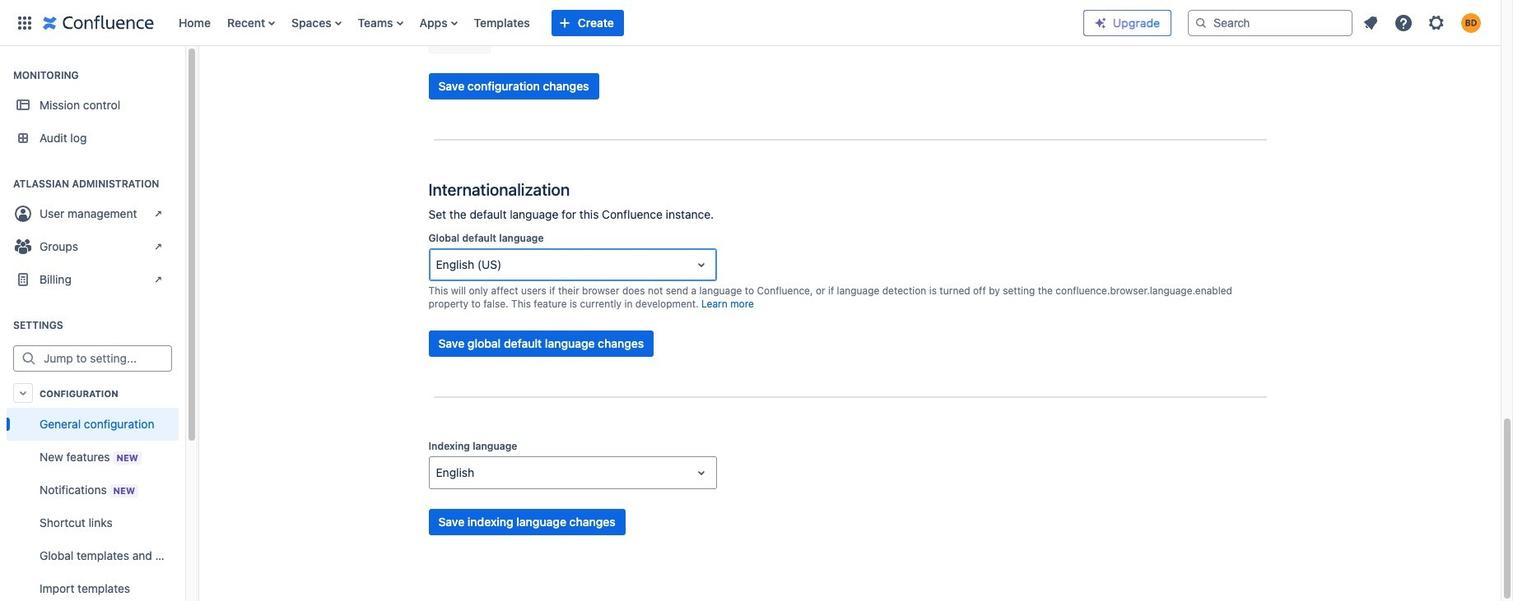 Task type: locate. For each thing, give the bounding box(es) containing it.
list
[[170, 0, 1070, 46], [1356, 8, 1491, 37]]

confluence image
[[43, 13, 154, 33], [43, 13, 154, 33]]

None search field
[[1188, 9, 1353, 36]]

0 vertical spatial open image
[[691, 255, 711, 275]]

banner
[[0, 0, 1501, 49]]

region
[[7, 408, 179, 602]]

notification icon image
[[1361, 13, 1381, 33]]

1 horizontal spatial list
[[1356, 8, 1491, 37]]

Settings Search field
[[39, 347, 171, 371]]

1 vertical spatial open image
[[691, 464, 711, 483]]

None number field
[[429, 22, 490, 52]]

0 horizontal spatial list
[[170, 0, 1070, 46]]

open image
[[691, 255, 711, 275], [691, 464, 711, 483]]

settings icon image
[[1427, 13, 1447, 33]]

help icon image
[[1394, 13, 1414, 33]]

Search field
[[1188, 9, 1353, 36]]

2 open image from the top
[[691, 464, 711, 483]]

None text field
[[436, 465, 439, 482]]

search image
[[1195, 16, 1208, 29]]



Task type: vqa. For each thing, say whether or not it's contained in the screenshot.
the rightmost List
yes



Task type: describe. For each thing, give the bounding box(es) containing it.
collapse sidebar image
[[180, 41, 216, 100]]

premium image
[[1094, 16, 1108, 30]]

list for premium icon
[[1356, 8, 1491, 37]]

list for appswitcher icon
[[170, 0, 1070, 46]]

your profile and preferences image
[[1462, 13, 1481, 33]]

1 open image from the top
[[691, 255, 711, 275]]

appswitcher icon image
[[15, 13, 35, 33]]

global element
[[10, 0, 1070, 46]]



